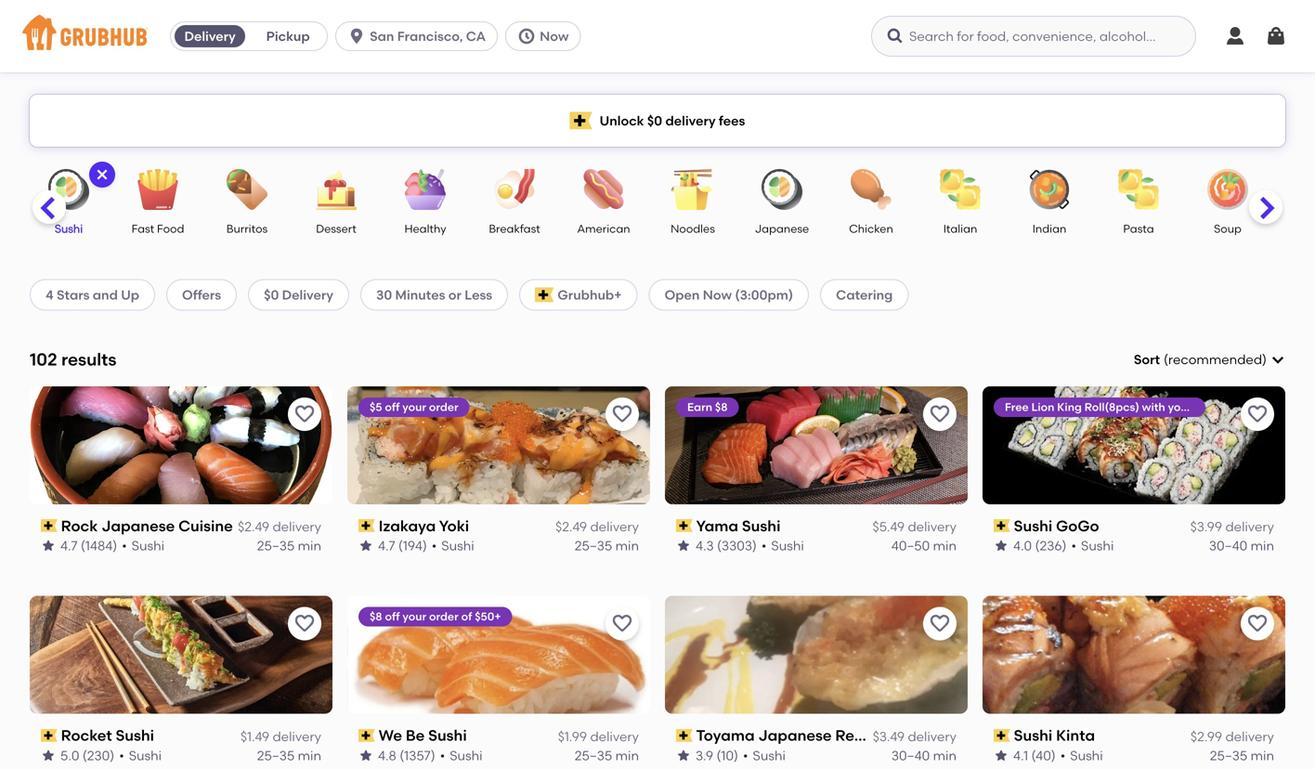 Task type: locate. For each thing, give the bounding box(es) containing it.
• right the (1357)
[[440, 748, 445, 764]]

star icon image left 4.8
[[359, 748, 374, 763]]

chicken
[[849, 222, 894, 236]]

$5.49 delivery
[[873, 519, 957, 535]]

$8 down 4.7 (194)
[[370, 610, 382, 624]]

yama sushi logo image
[[665, 386, 968, 504]]

grubhub plus flag logo image left "grubhub+"
[[535, 288, 554, 302]]

sushi right the (10)
[[753, 748, 786, 764]]

breakfast
[[489, 222, 541, 236]]

unlock $0 delivery fees
[[600, 113, 746, 129]]

0 horizontal spatial grubhub plus flag logo image
[[535, 288, 554, 302]]

delivery for sushi gogo
[[1226, 519, 1275, 535]]

fast food image
[[125, 169, 190, 210]]

free lion king roll(8pcs) with your order of $40+
[[1005, 400, 1267, 414]]

$8 off your order of $50+
[[370, 610, 501, 624]]

sushi up (3303)
[[742, 517, 781, 535]]

0 horizontal spatial 4.7
[[60, 538, 78, 554]]

san
[[370, 28, 394, 44]]

1 vertical spatial of
[[461, 610, 472, 624]]

your down (194)
[[403, 610, 427, 624]]

japanese
[[755, 222, 810, 236], [101, 517, 175, 535], [759, 727, 832, 745]]

star icon image for yama sushi
[[676, 539, 691, 553]]

30–40 down $3.49 delivery
[[892, 748, 930, 764]]

now right ca
[[540, 28, 569, 44]]

• sushi down gogo
[[1072, 538, 1115, 554]]

$2.49 for rock japanese cuisine
[[238, 519, 270, 535]]

$3.49 delivery
[[873, 729, 957, 745]]

5.0 (230)
[[60, 748, 114, 764]]

30–40 min down $3.49 delivery
[[892, 748, 957, 764]]

1 vertical spatial japanese
[[101, 517, 175, 535]]

• sushi for sushi gogo
[[1072, 538, 1115, 554]]

now right open
[[703, 287, 732, 303]]

• right (230)
[[119, 748, 124, 764]]

0 vertical spatial now
[[540, 28, 569, 44]]

0 horizontal spatial 30–40 min
[[892, 748, 957, 764]]

subscription pass image left rock
[[41, 520, 57, 533]]

star icon image left 4.1
[[994, 748, 1009, 763]]

min for izakaya yoki
[[616, 538, 639, 554]]

1 $2.49 delivery from the left
[[238, 519, 322, 535]]

off down 4.7 (194)
[[385, 610, 400, 624]]

1 vertical spatial $8
[[370, 610, 382, 624]]

1 horizontal spatial subscription pass image
[[359, 729, 375, 742]]

star icon image for toyama japanese restaurant
[[676, 748, 691, 763]]

• right (194)
[[432, 538, 437, 554]]

american
[[577, 222, 631, 236]]

sushi gogo
[[1014, 517, 1100, 535]]

japanese up (1484)
[[101, 517, 175, 535]]

fees
[[719, 113, 746, 129]]

• sushi down yoki
[[432, 538, 475, 554]]

pickup
[[266, 28, 310, 44]]

1 horizontal spatial $2.49
[[556, 519, 587, 535]]

of left the $50+
[[461, 610, 472, 624]]

off for izakaya
[[385, 400, 400, 414]]

subscription pass image for rocket sushi
[[41, 729, 57, 742]]

svg image
[[1225, 25, 1247, 47], [518, 27, 536, 46], [886, 27, 905, 46]]

offers
[[182, 287, 221, 303]]

• sushi down "kinta" on the right bottom
[[1061, 748, 1104, 764]]

1 off from the top
[[385, 400, 400, 414]]

off right $5
[[385, 400, 400, 414]]

0 horizontal spatial $2.49
[[238, 519, 270, 535]]

subscription pass image for toyama japanese restaurant
[[676, 729, 693, 742]]

subscription pass image left we
[[359, 729, 375, 742]]

of
[[1227, 400, 1238, 414], [461, 610, 472, 624]]

1 horizontal spatial $2.49 delivery
[[556, 519, 639, 535]]

0 vertical spatial 30–40
[[1210, 538, 1248, 554]]

star icon image
[[41, 539, 56, 553], [359, 539, 374, 553], [676, 539, 691, 553], [994, 539, 1009, 553], [41, 748, 56, 763], [359, 748, 374, 763], [676, 748, 691, 763], [994, 748, 1009, 763]]

fast
[[132, 222, 154, 236]]

japanese down japanese image
[[755, 222, 810, 236]]

0 horizontal spatial delivery
[[184, 28, 236, 44]]

stars
[[57, 287, 90, 303]]

indian image
[[1018, 169, 1083, 210]]

subscription pass image left rocket at bottom
[[41, 729, 57, 742]]

4.7 for rock japanese cuisine
[[60, 538, 78, 554]]

1 horizontal spatial 4.7
[[378, 538, 395, 554]]

japanese image
[[750, 169, 815, 210]]

your
[[403, 400, 427, 414], [1169, 400, 1192, 414], [403, 610, 427, 624]]

•
[[122, 538, 127, 554], [432, 538, 437, 554], [762, 538, 767, 554], [1072, 538, 1077, 554], [119, 748, 124, 764], [440, 748, 445, 764], [743, 748, 749, 764], [1061, 748, 1066, 764]]

sushi down rock japanese cuisine
[[132, 538, 165, 554]]

sushi down gogo
[[1082, 538, 1115, 554]]

1 horizontal spatial svg image
[[886, 27, 905, 46]]

save this restaurant image
[[294, 403, 316, 425], [611, 403, 634, 425], [1247, 403, 1269, 425], [294, 613, 316, 635], [611, 613, 634, 635], [929, 613, 952, 635], [1247, 613, 1269, 635]]

rock japanese cuisine logo image
[[30, 386, 333, 504]]

4.7
[[60, 538, 78, 554], [378, 538, 395, 554]]

25–35 min for rocket sushi
[[257, 748, 322, 764]]

star icon image left 5.0 at the left of the page
[[41, 748, 56, 763]]

$50+
[[475, 610, 501, 624]]

(194)
[[399, 538, 427, 554]]

min for sushi kinta
[[1251, 748, 1275, 764]]

$0 right the offers
[[264, 287, 279, 303]]

1 4.7 from the left
[[60, 538, 78, 554]]

1 horizontal spatial $0
[[648, 113, 663, 129]]

25–35 for rocket sushi
[[257, 748, 295, 764]]

0 vertical spatial off
[[385, 400, 400, 414]]

• right "(40)"
[[1061, 748, 1066, 764]]

4.7 (1484)
[[60, 538, 117, 554]]

rocket sushi logo image
[[30, 596, 333, 714]]

(10)
[[717, 748, 739, 764]]

0 horizontal spatial $2.49 delivery
[[238, 519, 322, 535]]

your right with
[[1169, 400, 1192, 414]]

1 horizontal spatial 30–40 min
[[1210, 538, 1275, 554]]

food
[[157, 222, 184, 236]]

breakfast image
[[482, 169, 547, 210]]

1 horizontal spatial grubhub plus flag logo image
[[570, 112, 593, 130]]

$2.49 delivery
[[238, 519, 322, 535], [556, 519, 639, 535]]

order for izakaya yoki
[[429, 400, 459, 414]]

subscription pass image left sushi gogo
[[994, 520, 1011, 533]]

0 horizontal spatial svg image
[[518, 27, 536, 46]]

2 horizontal spatial subscription pass image
[[994, 520, 1011, 533]]

izakaya
[[379, 517, 436, 535]]

30–40 for toyama japanese restaurant
[[892, 748, 930, 764]]

$8 right earn
[[715, 400, 728, 414]]

0 horizontal spatial of
[[461, 610, 472, 624]]

subscription pass image left yama
[[676, 520, 693, 533]]

$5
[[370, 400, 382, 414]]

sushi down yoki
[[442, 538, 475, 554]]

save this restaurant image
[[929, 403, 952, 425]]

fast food
[[132, 222, 184, 236]]

None field
[[1135, 350, 1286, 369]]

star icon image left 4.7 (1484)
[[41, 539, 56, 553]]

• sushi
[[122, 538, 165, 554], [432, 538, 475, 554], [762, 538, 805, 554], [1072, 538, 1115, 554], [119, 748, 162, 764], [440, 748, 483, 764], [743, 748, 786, 764], [1061, 748, 1104, 764]]

30–40 down the $3.99 delivery
[[1210, 538, 1248, 554]]

indian
[[1033, 222, 1067, 236]]

2 vertical spatial japanese
[[759, 727, 832, 745]]

grubhub plus flag logo image
[[570, 112, 593, 130], [535, 288, 554, 302]]

0 vertical spatial delivery
[[184, 28, 236, 44]]

japanese right toyama
[[759, 727, 832, 745]]

be
[[406, 727, 425, 745]]

• sushi for yama sushi
[[762, 538, 805, 554]]

• sushi for izakaya yoki
[[432, 538, 475, 554]]

1 vertical spatial delivery
[[282, 287, 334, 303]]

izakaya yoki logo image
[[348, 386, 650, 504]]

min for rock japanese cuisine
[[298, 538, 322, 554]]

star icon image for sushi kinta
[[994, 748, 1009, 763]]

2 $2.49 from the left
[[556, 519, 587, 535]]

subscription pass image left toyama
[[676, 729, 693, 742]]

san francisco, ca
[[370, 28, 486, 44]]

• sushi for rocket sushi
[[119, 748, 162, 764]]

• right (3303)
[[762, 538, 767, 554]]

• sushi down we be sushi
[[440, 748, 483, 764]]

1 horizontal spatial $8
[[715, 400, 728, 414]]

delivery
[[666, 113, 716, 129], [273, 519, 322, 535], [590, 519, 639, 535], [908, 519, 957, 535], [1226, 519, 1275, 535], [273, 729, 322, 745], [590, 729, 639, 745], [908, 729, 957, 745], [1226, 729, 1275, 745]]

svg image
[[1266, 25, 1288, 47], [348, 27, 366, 46], [95, 167, 110, 182], [1271, 352, 1286, 367]]

or
[[449, 287, 462, 303]]

star icon image left 3.9
[[676, 748, 691, 763]]

1 vertical spatial 30–40
[[892, 748, 930, 764]]

0 vertical spatial 30–40 min
[[1210, 538, 1275, 554]]

delivery down dessert
[[282, 287, 334, 303]]

off
[[385, 400, 400, 414], [385, 610, 400, 624]]

star icon image for izakaya yoki
[[359, 539, 374, 553]]

order for we be sushi
[[429, 610, 459, 624]]

gogo
[[1057, 517, 1100, 535]]

now button
[[506, 21, 589, 51]]

your right $5
[[403, 400, 427, 414]]

earn $8
[[688, 400, 728, 414]]

2 $2.49 delivery from the left
[[556, 519, 639, 535]]

$2.99
[[1191, 729, 1223, 745]]

1 $2.49 from the left
[[238, 519, 270, 535]]

4.7 left (194)
[[378, 538, 395, 554]]

0 vertical spatial grubhub plus flag logo image
[[570, 112, 593, 130]]

toyama japanese restaurant
[[697, 727, 917, 745]]

• sushi for sushi kinta
[[1061, 748, 1104, 764]]

delivery
[[184, 28, 236, 44], [282, 287, 334, 303]]

subscription pass image left sushi kinta
[[994, 729, 1011, 742]]

off for we
[[385, 610, 400, 624]]

healthy image
[[393, 169, 458, 210]]

order left the $50+
[[429, 610, 459, 624]]

grubhub plus flag logo image left unlock
[[570, 112, 593, 130]]

subscription pass image
[[359, 520, 375, 533], [676, 520, 693, 533], [41, 729, 57, 742], [676, 729, 693, 742], [994, 729, 1011, 742]]

2 off from the top
[[385, 610, 400, 624]]

of left $40+
[[1227, 400, 1238, 414]]

$1.49 delivery
[[241, 729, 322, 745]]

soup image
[[1196, 169, 1261, 210]]

subscription pass image
[[41, 520, 57, 533], [994, 520, 1011, 533], [359, 729, 375, 742]]

star icon image left 4.0
[[994, 539, 1009, 553]]

• sushi down rock japanese cuisine
[[122, 538, 165, 554]]

30–40 min down the $3.99 delivery
[[1210, 538, 1275, 554]]

your for izakaya yoki
[[403, 400, 427, 414]]

min for rocket sushi
[[298, 748, 322, 764]]

order
[[429, 400, 459, 414], [1195, 400, 1225, 414], [429, 610, 459, 624]]

grubhub plus flag logo image for unlock $0 delivery fees
[[570, 112, 593, 130]]

star icon image left 4.7 (194)
[[359, 539, 374, 553]]

delivery button
[[171, 21, 249, 51]]

free
[[1005, 400, 1029, 414]]

your for we be sushi
[[403, 610, 427, 624]]

30–40 min
[[1210, 538, 1275, 554], [892, 748, 957, 764]]

sort ( recommended )
[[1135, 352, 1267, 368]]

sushi gogo logo image
[[983, 386, 1286, 504]]

subscription pass image for yama sushi
[[676, 520, 693, 533]]

40–50
[[892, 538, 930, 554]]

2 4.7 from the left
[[378, 538, 395, 554]]

0 horizontal spatial subscription pass image
[[41, 520, 57, 533]]

4.1 (40)
[[1014, 748, 1056, 764]]

sushi kinta logo image
[[983, 596, 1286, 714]]

1 horizontal spatial now
[[703, 287, 732, 303]]

0 horizontal spatial 30–40
[[892, 748, 930, 764]]

delivery for sushi kinta
[[1226, 729, 1275, 745]]

1 vertical spatial $0
[[264, 287, 279, 303]]

chicken image
[[839, 169, 904, 210]]

30–40 for sushi gogo
[[1210, 538, 1248, 554]]

noodles image
[[661, 169, 726, 210]]

grubhub plus flag logo image for grubhub+
[[535, 288, 554, 302]]

• for izakaya yoki
[[432, 538, 437, 554]]

$3.49
[[873, 729, 905, 745]]

toyama japanese restaurant logo image
[[665, 596, 968, 714]]

rocket sushi
[[61, 727, 154, 745]]

3.9
[[696, 748, 714, 764]]

sushi image
[[36, 169, 101, 210]]

• right (1484)
[[122, 538, 127, 554]]

catering
[[836, 287, 893, 303]]

• sushi for rock japanese cuisine
[[122, 538, 165, 554]]

star icon image left 4.3
[[676, 539, 691, 553]]

dessert
[[316, 222, 357, 236]]

• right the (10)
[[743, 748, 749, 764]]

25–35 min
[[257, 538, 322, 554], [575, 538, 639, 554], [257, 748, 322, 764], [575, 748, 639, 764], [1211, 748, 1275, 764]]

0 horizontal spatial $0
[[264, 287, 279, 303]]

4.7 down rock
[[60, 538, 78, 554]]

• for yama sushi
[[762, 538, 767, 554]]

order right $5
[[429, 400, 459, 414]]

1 horizontal spatial of
[[1227, 400, 1238, 414]]

1 vertical spatial 30–40 min
[[892, 748, 957, 764]]

• down gogo
[[1072, 538, 1077, 554]]

restaurant
[[836, 727, 917, 745]]

1 vertical spatial grubhub plus flag logo image
[[535, 288, 554, 302]]

we be sushi logo image
[[348, 596, 650, 714]]

1 vertical spatial off
[[385, 610, 400, 624]]

0 horizontal spatial now
[[540, 28, 569, 44]]

delivery left pickup
[[184, 28, 236, 44]]

$2.49 delivery for rock japanese cuisine
[[238, 519, 322, 535]]

$0 right unlock
[[648, 113, 663, 129]]

• sushi down rocket sushi
[[119, 748, 162, 764]]

25–35
[[257, 538, 295, 554], [575, 538, 613, 554], [257, 748, 295, 764], [575, 748, 613, 764], [1211, 748, 1248, 764]]

soup
[[1215, 222, 1242, 236]]

• sushi right the (10)
[[743, 748, 786, 764]]

40–50 min
[[892, 538, 957, 554]]

earn
[[688, 400, 713, 414]]

• sushi right (3303)
[[762, 538, 805, 554]]

subscription pass image left izakaya
[[359, 520, 375, 533]]

1 horizontal spatial 30–40
[[1210, 538, 1248, 554]]

• sushi for we be sushi
[[440, 748, 483, 764]]



Task type: vqa. For each thing, say whether or not it's contained in the screenshot.
the topmost Caret right icon
no



Task type: describe. For each thing, give the bounding box(es) containing it.
recommended
[[1169, 352, 1263, 368]]

izakaya yoki
[[379, 517, 469, 535]]

sushi down sushi image
[[55, 222, 83, 236]]

star icon image for we be sushi
[[359, 748, 374, 763]]

30 minutes or less
[[376, 287, 493, 303]]

$5.49
[[873, 519, 905, 535]]

0 vertical spatial of
[[1227, 400, 1238, 414]]

we
[[379, 727, 402, 745]]

$2.99 delivery
[[1191, 729, 1275, 745]]

sushi down we be sushi
[[450, 748, 483, 764]]

min for toyama japanese restaurant
[[934, 748, 957, 764]]

sushi up 4.0 (236)
[[1014, 517, 1053, 535]]

0 vertical spatial $8
[[715, 400, 728, 414]]

4.1
[[1014, 748, 1029, 764]]

• sushi for toyama japanese restaurant
[[743, 748, 786, 764]]

roll(8pcs)
[[1085, 400, 1140, 414]]

none field containing sort
[[1135, 350, 1286, 369]]

king
[[1058, 400, 1082, 414]]

4.7 (194)
[[378, 538, 427, 554]]

0 horizontal spatial $8
[[370, 610, 382, 624]]

5.0
[[60, 748, 79, 764]]

$3.99
[[1191, 519, 1223, 535]]

)
[[1263, 352, 1267, 368]]

sushi right be
[[429, 727, 467, 745]]

unlock
[[600, 113, 644, 129]]

• for sushi kinta
[[1061, 748, 1066, 764]]

italian
[[944, 222, 978, 236]]

star icon image for rocket sushi
[[41, 748, 56, 763]]

delivery inside button
[[184, 28, 236, 44]]

burritos image
[[215, 169, 280, 210]]

0 vertical spatial $0
[[648, 113, 663, 129]]

102 results
[[30, 349, 117, 370]]

rock japanese cuisine
[[61, 517, 233, 535]]

sushi right (3303)
[[772, 538, 805, 554]]

4.7 for izakaya yoki
[[378, 538, 395, 554]]

subscription pass image for we be sushi
[[359, 729, 375, 742]]

svg image inside now button
[[518, 27, 536, 46]]

san francisco, ca button
[[336, 21, 506, 51]]

toyama
[[697, 727, 755, 745]]

• for rock japanese cuisine
[[122, 538, 127, 554]]

subscription pass image for izakaya yoki
[[359, 520, 375, 533]]

1 horizontal spatial delivery
[[282, 287, 334, 303]]

less
[[465, 287, 493, 303]]

results
[[61, 349, 117, 370]]

$1.99 delivery
[[558, 729, 639, 745]]

4
[[46, 287, 54, 303]]

kinta
[[1057, 727, 1096, 745]]

japanese for toyama japanese restaurant
[[759, 727, 832, 745]]

25–35 for we be sushi
[[575, 748, 613, 764]]

yama
[[697, 517, 739, 535]]

30–40 min for sushi gogo
[[1210, 538, 1275, 554]]

sushi down rocket sushi
[[129, 748, 162, 764]]

25–35 for sushi kinta
[[1211, 748, 1248, 764]]

4 stars and up
[[46, 287, 139, 303]]

$40+
[[1241, 400, 1267, 414]]

delivery for yama sushi
[[908, 519, 957, 535]]

25–35 for rock japanese cuisine
[[257, 538, 295, 554]]

grubhub+
[[558, 287, 622, 303]]

star icon image for rock japanese cuisine
[[41, 539, 56, 553]]

japanese for rock japanese cuisine
[[101, 517, 175, 535]]

$2.49 for izakaya yoki
[[556, 519, 587, 535]]

sushi right rocket at bottom
[[116, 727, 154, 745]]

sushi up 4.1 (40)
[[1014, 727, 1053, 745]]

Search for food, convenience, alcohol... search field
[[872, 16, 1197, 57]]

noodles
[[671, 222, 715, 236]]

(1357)
[[400, 748, 436, 764]]

now inside button
[[540, 28, 569, 44]]

subscription pass image for sushi gogo
[[994, 520, 1011, 533]]

star icon image for sushi gogo
[[994, 539, 1009, 553]]

sushi kinta
[[1014, 727, 1096, 745]]

delivery for toyama japanese restaurant
[[908, 729, 957, 745]]

• for we be sushi
[[440, 748, 445, 764]]

(230)
[[82, 748, 114, 764]]

yoki
[[439, 517, 469, 535]]

main navigation navigation
[[0, 0, 1316, 72]]

(3303)
[[717, 538, 757, 554]]

2 horizontal spatial svg image
[[1225, 25, 1247, 47]]

4.8
[[378, 748, 397, 764]]

subscription pass image for rock japanese cuisine
[[41, 520, 57, 533]]

4.0 (236)
[[1014, 538, 1067, 554]]

ca
[[466, 28, 486, 44]]

1 vertical spatial now
[[703, 287, 732, 303]]

min for sushi gogo
[[1251, 538, 1275, 554]]

$3.99 delivery
[[1191, 519, 1275, 535]]

pasta image
[[1107, 169, 1172, 210]]

and
[[93, 287, 118, 303]]

• for rocket sushi
[[119, 748, 124, 764]]

$1.49
[[241, 729, 270, 745]]

(236)
[[1036, 538, 1067, 554]]

up
[[121, 287, 139, 303]]

rocket
[[61, 727, 112, 745]]

delivery for rock japanese cuisine
[[273, 519, 322, 535]]

open now (3:00pm)
[[665, 287, 794, 303]]

4.0
[[1014, 538, 1033, 554]]

25–35 min for we be sushi
[[575, 748, 639, 764]]

open
[[665, 287, 700, 303]]

• for toyama japanese restaurant
[[743, 748, 749, 764]]

3.9 (10)
[[696, 748, 739, 764]]

order left $40+
[[1195, 400, 1225, 414]]

subscription pass image for sushi kinta
[[994, 729, 1011, 742]]

25–35 min for rock japanese cuisine
[[257, 538, 322, 554]]

sushi down "kinta" on the right bottom
[[1071, 748, 1104, 764]]

$1.99
[[558, 729, 587, 745]]

italian image
[[928, 169, 993, 210]]

svg image inside the san francisco, ca 'button'
[[348, 27, 366, 46]]

we be sushi
[[379, 727, 467, 745]]

american image
[[571, 169, 637, 210]]

30–40 min for toyama japanese restaurant
[[892, 748, 957, 764]]

102
[[30, 349, 57, 370]]

cuisine
[[179, 517, 233, 535]]

francisco,
[[397, 28, 463, 44]]

• for sushi gogo
[[1072, 538, 1077, 554]]

4.3
[[696, 538, 714, 554]]

min for we be sushi
[[616, 748, 639, 764]]

with
[[1143, 400, 1166, 414]]

$5 off your order
[[370, 400, 459, 414]]

4.3 (3303)
[[696, 538, 757, 554]]

30
[[376, 287, 392, 303]]

sort
[[1135, 352, 1161, 368]]

25–35 for izakaya yoki
[[575, 538, 613, 554]]

25–35 min for sushi kinta
[[1211, 748, 1275, 764]]

25–35 min for izakaya yoki
[[575, 538, 639, 554]]

(40)
[[1032, 748, 1056, 764]]

(1484)
[[81, 538, 117, 554]]

min for yama sushi
[[934, 538, 957, 554]]

delivery for we be sushi
[[590, 729, 639, 745]]

lion
[[1032, 400, 1055, 414]]

0 vertical spatial japanese
[[755, 222, 810, 236]]

delivery for izakaya yoki
[[590, 519, 639, 535]]

delivery for rocket sushi
[[273, 729, 322, 745]]

$2.49 delivery for izakaya yoki
[[556, 519, 639, 535]]

dessert image
[[304, 169, 369, 210]]

$0 delivery
[[264, 287, 334, 303]]

healthy
[[405, 222, 447, 236]]



